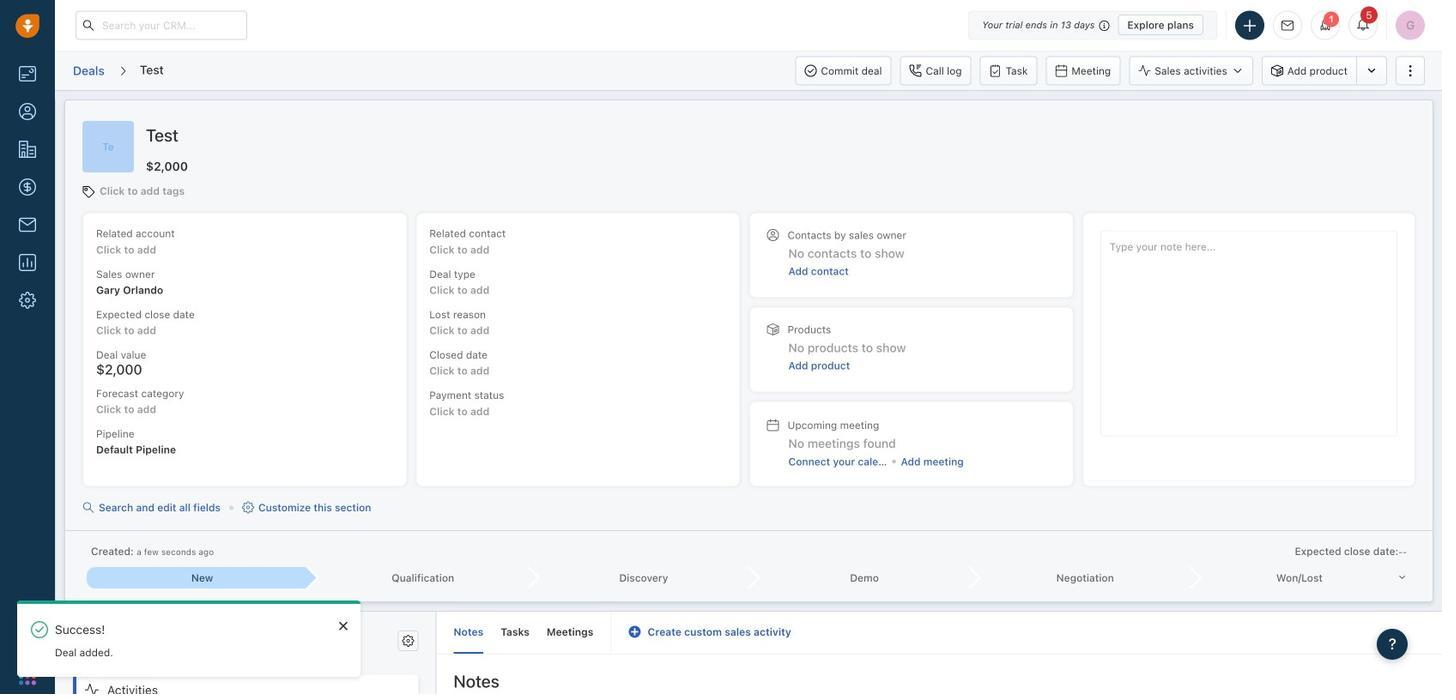 Task type: locate. For each thing, give the bounding box(es) containing it.
phone image
[[19, 629, 36, 647]]

mng settings image
[[402, 636, 414, 648]]

send email image
[[1282, 20, 1294, 31]]



Task type: describe. For each thing, give the bounding box(es) containing it.
Search your CRM... text field
[[76, 11, 247, 40]]

close image
[[339, 622, 348, 631]]

phone element
[[10, 621, 45, 655]]

freshworks switcher image
[[19, 668, 36, 685]]



Task type: vqa. For each thing, say whether or not it's contained in the screenshot.
group
no



